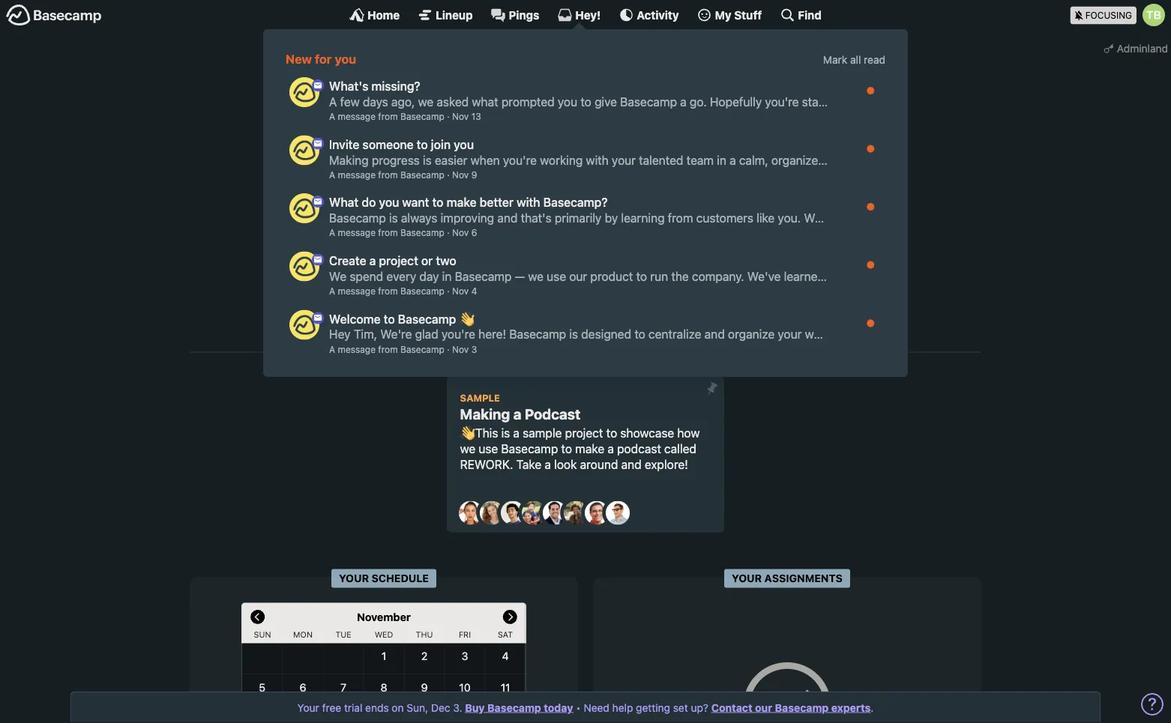 Task type: describe. For each thing, give the bounding box(es) containing it.
take
[[517, 457, 542, 472]]

pinned
[[398, 121, 431, 134]]

basecamp image for what do you want to make better with basecamp?
[[290, 194, 320, 224]]

&
[[434, 121, 441, 134]]

welcome
[[329, 312, 381, 326]]

use
[[479, 442, 498, 456]]

0 horizontal spatial your
[[297, 702, 319, 714]]

dec
[[431, 702, 450, 714]]

your schedule
[[339, 573, 429, 585]]

9
[[472, 170, 477, 180]]

👋 inside 'main' element
[[459, 312, 471, 326]]

read
[[864, 54, 886, 66]]

better
[[480, 195, 514, 210]]

to right want
[[432, 195, 444, 210]]

mark
[[823, 54, 848, 66]]

onboarding image for what's missing?
[[312, 79, 324, 91]]

invite for invite someone to join you
[[329, 137, 360, 151]]

adminland
[[1117, 42, 1169, 54]]

schedule
[[372, 573, 429, 585]]

hey! button
[[558, 8, 601, 23]]

sun
[[254, 630, 271, 640]]

your for your schedule
[[339, 573, 369, 585]]

someone
[[363, 137, 414, 151]]

new
[[525, 86, 548, 101]]

message for invite
[[338, 170, 376, 180]]

make inside 'main' element
[[447, 195, 477, 210]]

a for create a project or two
[[329, 286, 335, 296]]

a for invite someone to join you
[[329, 170, 335, 180]]

focusing button
[[1071, 0, 1172, 29]]

activity link
[[619, 8, 679, 23]]

make a new project link
[[470, 78, 602, 109]]

contact our basecamp experts link
[[712, 702, 871, 714]]

a for what's missing?
[[329, 111, 335, 122]]

mark all read
[[823, 54, 886, 66]]

people
[[651, 86, 688, 101]]

two
[[436, 254, 457, 268]]

•
[[576, 702, 581, 714]]

sun,
[[407, 702, 428, 714]]

a up around
[[608, 442, 614, 456]]

nov 4 element
[[452, 286, 477, 296]]

a left new at the top of the page
[[516, 86, 522, 101]]

message for welcome
[[338, 344, 376, 355]]

6
[[472, 228, 477, 238]]

mark all read button
[[823, 52, 886, 68]]

josh fiske image
[[543, 502, 567, 526]]

thu
[[416, 630, 433, 640]]

is
[[501, 426, 510, 441]]

make a new project
[[483, 86, 589, 101]]

a message from basecamp nov 6
[[329, 228, 477, 238]]

mon
[[293, 630, 313, 640]]

welcome to basecamp 👋
[[329, 312, 471, 326]]

your assignments
[[732, 573, 843, 585]]

trial
[[344, 702, 363, 714]]

my stuff button
[[697, 8, 762, 23]]

basecamp down quickly get up to speed with everything basecamp
[[401, 228, 445, 238]]

home link
[[350, 8, 400, 23]]

basecamp up speed
[[401, 170, 445, 180]]

sample
[[460, 392, 500, 404]]

from for to
[[378, 170, 398, 180]]

invite people
[[619, 86, 688, 101]]

this
[[475, 426, 498, 441]]

we
[[460, 442, 476, 456]]

for
[[315, 52, 332, 66]]

cheryl walters image
[[480, 502, 504, 526]]

a for what do you want to make better with basecamp?
[[329, 228, 335, 238]]

basecamp right buy
[[488, 702, 541, 714]]

free
[[322, 702, 341, 714]]

nov 13 element
[[452, 111, 481, 122]]

a right is at left
[[513, 426, 520, 441]]

rework.
[[460, 457, 513, 472]]

with inside quickly get up to speed with everything basecamp
[[450, 190, 473, 205]]

set
[[673, 702, 688, 714]]

new for you
[[286, 52, 356, 66]]

experts
[[832, 702, 871, 714]]

quickly get up to speed with everything basecamp
[[318, 190, 533, 220]]

november
[[357, 611, 411, 624]]

invite someone to join you
[[329, 137, 474, 151]]

message for what
[[338, 228, 376, 238]]

recently
[[536, 346, 591, 358]]

missing?
[[372, 79, 421, 93]]

basecamp image for what's missing?
[[290, 77, 320, 107]]

everything
[[476, 190, 533, 205]]

steve marsh image
[[585, 502, 609, 526]]

basecamp image for welcome to basecamp 👋
[[290, 310, 320, 340]]

project inside make a new project link
[[551, 86, 589, 101]]

13
[[472, 111, 481, 122]]

tim burton image
[[1143, 4, 1166, 26]]

basecamp down welcome to basecamp 👋
[[401, 344, 445, 355]]

onboarding image for what do you want to make better with basecamp?
[[312, 196, 324, 208]]

buy
[[465, 702, 485, 714]]

hey!
[[576, 8, 601, 21]]

showcase
[[621, 426, 674, 441]]

fri
[[459, 630, 471, 640]]

onboarding image for welcome to basecamp 👋
[[312, 312, 324, 324]]

pings button
[[491, 8, 540, 23]]

wed
[[375, 630, 393, 640]]

jared davis image
[[501, 502, 525, 526]]

getting
[[636, 702, 670, 714]]

you for for
[[335, 52, 356, 66]]

ends
[[365, 702, 389, 714]]

look
[[554, 457, 577, 472]]

focusing
[[1086, 10, 1133, 21]]

projects
[[478, 121, 517, 134]]

2 horizontal spatial you
[[454, 137, 474, 151]]

basecamp up join
[[401, 111, 445, 122]]

quickly
[[318, 190, 358, 205]]

to down a message from basecamp nov 4
[[384, 312, 395, 326]]

visited
[[594, 346, 635, 358]]

tue
[[336, 630, 351, 640]]

nov 6 element
[[452, 228, 477, 238]]

what
[[329, 195, 359, 210]]

called
[[664, 442, 697, 456]]

basecamp image for create a project or two
[[290, 252, 320, 282]]

·
[[552, 121, 555, 134]]

our
[[755, 702, 773, 714]]

do
[[362, 195, 376, 210]]

need
[[584, 702, 610, 714]]

victor cooper image
[[606, 502, 630, 526]]

with inside 'main' element
[[517, 195, 540, 210]]



Task type: vqa. For each thing, say whether or not it's contained in the screenshot.
Ios
no



Task type: locate. For each thing, give the bounding box(es) containing it.
lineup
[[436, 8, 473, 21]]

basecamp image
[[290, 77, 320, 107], [290, 252, 320, 282], [290, 310, 320, 340]]

making
[[460, 406, 510, 423]]

a for welcome to basecamp 👋
[[329, 344, 335, 355]]

to inside quickly get up to speed with everything basecamp
[[399, 190, 410, 205]]

a message from basecamp nov 13
[[329, 111, 481, 122]]

your
[[339, 573, 369, 585], [732, 573, 762, 585], [297, 702, 319, 714]]

3 from from the top
[[378, 228, 398, 238]]

your left 'schedule'
[[339, 573, 369, 585]]

below
[[520, 121, 549, 134]]

how
[[678, 426, 700, 441]]

invite left someone
[[329, 137, 360, 151]]

0 horizontal spatial with
[[450, 190, 473, 205]]

create
[[329, 254, 366, 268]]

a up "quickly"
[[329, 170, 335, 180]]

0 vertical spatial 👋
[[459, 312, 471, 326]]

1 onboarding image from the top
[[312, 196, 324, 208]]

3 onboarding image from the top
[[312, 254, 324, 266]]

👋 down the nov 4 element
[[459, 312, 471, 326]]

0 vertical spatial basecamp image
[[290, 77, 320, 107]]

tim burton image
[[317, 281, 341, 305], [602, 281, 626, 305]]

a right create
[[369, 254, 376, 268]]

project
[[551, 86, 589, 101], [379, 254, 418, 268], [565, 426, 603, 441]]

1 horizontal spatial your
[[339, 573, 369, 585]]

nov
[[452, 111, 469, 122], [452, 170, 469, 180], [452, 228, 469, 238], [452, 286, 469, 296], [452, 344, 469, 355]]

1 message from the top
[[338, 111, 376, 122]]

or
[[421, 254, 433, 268]]

from for project
[[378, 286, 398, 296]]

basecamp image left what
[[290, 194, 320, 224]]

2 a from the top
[[329, 170, 335, 180]]

lineup link
[[418, 8, 473, 23]]

my stuff
[[715, 8, 762, 21]]

help
[[613, 702, 633, 714]]

a
[[329, 111, 335, 122], [329, 170, 335, 180], [329, 228, 335, 238], [329, 286, 335, 296], [329, 344, 335, 355]]

podcast
[[525, 406, 581, 423]]

3.
[[453, 702, 462, 714]]

nov for you
[[452, 170, 469, 180]]

2 onboarding image from the top
[[312, 312, 324, 324]]

basecamp image up "quickly"
[[290, 135, 320, 165]]

basecamp right our
[[775, 702, 829, 714]]

main element
[[0, 0, 1172, 377]]

basecamp
[[401, 111, 445, 122], [401, 170, 445, 180], [318, 206, 375, 220], [401, 228, 445, 238], [401, 286, 445, 296], [398, 312, 456, 326], [401, 344, 445, 355], [501, 442, 558, 456], [488, 702, 541, 714], [775, 702, 829, 714]]

you for do
[[379, 195, 399, 210]]

pinned & recent projects below ·
[[398, 121, 557, 134]]

message up create
[[338, 228, 376, 238]]

3 a from the top
[[329, 228, 335, 238]]

👋 up we
[[460, 426, 472, 441]]

up
[[382, 190, 396, 205]]

0 vertical spatial project
[[551, 86, 589, 101]]

2 vertical spatial project
[[565, 426, 603, 441]]

1 vertical spatial onboarding image
[[312, 312, 324, 324]]

message down welcome at the top left
[[338, 344, 376, 355]]

on
[[392, 702, 404, 714]]

invite for invite people
[[619, 86, 648, 101]]

what's
[[329, 79, 369, 93]]

5 nov from the top
[[452, 344, 469, 355]]

from up create a project or two
[[378, 228, 398, 238]]

from up someone
[[378, 111, 398, 122]]

nov left 6
[[452, 228, 469, 238]]

find button
[[780, 8, 822, 23]]

from up up
[[378, 170, 398, 180]]

4 message from the top
[[338, 286, 376, 296]]

from
[[378, 111, 398, 122], [378, 170, 398, 180], [378, 228, 398, 238], [378, 286, 398, 296], [378, 344, 398, 355]]

1 onboarding image from the top
[[312, 79, 324, 91]]

switch accounts image
[[6, 4, 102, 27]]

0 horizontal spatial you
[[335, 52, 356, 66]]

invite inside 'main' element
[[329, 137, 360, 151]]

2 basecamp image from the top
[[290, 252, 320, 282]]

project inside sample making a podcast 👋 this is a sample project to showcase how we use basecamp to make a podcast called rework. take a look around and explore!
[[565, 426, 603, 441]]

a up create
[[329, 228, 335, 238]]

1 horizontal spatial tim burton image
[[602, 281, 626, 305]]

1 horizontal spatial with
[[517, 195, 540, 210]]

you right the get
[[379, 195, 399, 210]]

4 a from the top
[[329, 286, 335, 296]]

pings
[[509, 8, 540, 21]]

project down a message from basecamp nov 6 at the top left of the page
[[379, 254, 418, 268]]

1 tim burton image from the left
[[317, 281, 341, 305]]

2 from from the top
[[378, 170, 398, 180]]

a left look
[[545, 457, 551, 472]]

tim burton image up visited
[[602, 281, 626, 305]]

1 vertical spatial onboarding image
[[312, 138, 324, 150]]

2 horizontal spatial your
[[732, 573, 762, 585]]

4 nov from the top
[[452, 286, 469, 296]]

0 horizontal spatial make
[[447, 195, 477, 210]]

basecamp inside quickly get up to speed with everything basecamp
[[318, 206, 375, 220]]

1 vertical spatial you
[[454, 137, 474, 151]]

with
[[450, 190, 473, 205], [517, 195, 540, 210]]

to left join
[[417, 137, 428, 151]]

today
[[544, 702, 573, 714]]

a down welcome at the top left
[[329, 344, 335, 355]]

0 vertical spatial you
[[335, 52, 356, 66]]

4
[[472, 286, 477, 296]]

basecamp down a message from basecamp nov 4
[[398, 312, 456, 326]]

0 horizontal spatial tim burton image
[[317, 281, 341, 305]]

1 vertical spatial basecamp image
[[290, 252, 320, 282]]

join
[[431, 137, 451, 151]]

nov 9 element
[[452, 170, 477, 180]]

nov left the '9'
[[452, 170, 469, 180]]

project right new at the top of the page
[[551, 86, 589, 101]]

message for create
[[338, 286, 376, 296]]

0 horizontal spatial invite
[[329, 137, 360, 151]]

4 from from the top
[[378, 286, 398, 296]]

1 vertical spatial basecamp image
[[290, 194, 320, 224]]

activity
[[637, 8, 679, 21]]

1 horizontal spatial make
[[575, 442, 605, 456]]

my
[[715, 8, 732, 21]]

onboarding image up "quickly"
[[312, 138, 324, 150]]

0 vertical spatial onboarding image
[[312, 79, 324, 91]]

all
[[851, 54, 861, 66]]

a down create
[[329, 286, 335, 296]]

2 vertical spatial you
[[379, 195, 399, 210]]

5 from from the top
[[378, 344, 398, 355]]

onboarding image for invite someone to join you
[[312, 138, 324, 150]]

speed
[[413, 190, 447, 205]]

0 vertical spatial make
[[447, 195, 477, 210]]

tim burton image inside quickly get up to speed with everything basecamp link
[[317, 281, 341, 305]]

message down what's
[[338, 111, 376, 122]]

your left the free on the left of page
[[297, 702, 319, 714]]

project inside 'main' element
[[379, 254, 418, 268]]

1 basecamp image from the top
[[290, 135, 320, 165]]

1 basecamp image from the top
[[290, 77, 320, 107]]

basecamp down or
[[401, 286, 445, 296]]

nov 3 element
[[452, 344, 477, 355]]

message up welcome at the top left
[[338, 286, 376, 296]]

2 vertical spatial onboarding image
[[312, 254, 324, 266]]

make inside sample making a podcast 👋 this is a sample project to showcase how we use basecamp to make a podcast called rework. take a look around and explore!
[[575, 442, 605, 456]]

with down nov 9 'element'
[[450, 190, 473, 205]]

tim burton image up welcome at the top left
[[317, 281, 341, 305]]

podcast
[[617, 442, 661, 456]]

onboarding image
[[312, 79, 324, 91], [312, 138, 324, 150], [312, 254, 324, 266]]

nov left 4
[[452, 286, 469, 296]]

from down welcome to basecamp 👋
[[378, 344, 398, 355]]

3
[[472, 344, 477, 355]]

1 horizontal spatial invite
[[619, 86, 648, 101]]

to
[[417, 137, 428, 151], [399, 190, 410, 205], [432, 195, 444, 210], [384, 312, 395, 326], [607, 426, 617, 441], [561, 442, 572, 456]]

from for you
[[378, 228, 398, 238]]

your left assignments
[[732, 573, 762, 585]]

recent
[[444, 121, 475, 134]]

nov for to
[[452, 228, 469, 238]]

onboarding image for create a project or two
[[312, 254, 324, 266]]

sat
[[498, 630, 513, 640]]

to up look
[[561, 442, 572, 456]]

1 vertical spatial make
[[575, 442, 605, 456]]

1 horizontal spatial you
[[379, 195, 399, 210]]

1 vertical spatial invite
[[329, 137, 360, 151]]

your for your assignments
[[732, 573, 762, 585]]

0 vertical spatial basecamp image
[[290, 135, 320, 165]]

stuff
[[734, 8, 762, 21]]

a message from basecamp nov 9
[[329, 170, 477, 180]]

👋
[[459, 312, 471, 326], [460, 426, 472, 441]]

recently visited
[[536, 346, 635, 358]]

3 message from the top
[[338, 228, 376, 238]]

onboarding image left create
[[312, 254, 324, 266]]

make up around
[[575, 442, 605, 456]]

2 tim burton image from the left
[[602, 281, 626, 305]]

basecamp image left welcome at the top left
[[290, 310, 320, 340]]

None submit
[[701, 377, 725, 401]]

project up around
[[565, 426, 603, 441]]

message up the get
[[338, 170, 376, 180]]

onboarding image
[[312, 196, 324, 208], [312, 312, 324, 324]]

a right making
[[514, 406, 522, 423]]

5 a from the top
[[329, 344, 335, 355]]

buy basecamp today link
[[465, 702, 573, 714]]

2 vertical spatial basecamp image
[[290, 310, 320, 340]]

basecamp image for invite someone to join you
[[290, 135, 320, 165]]

and
[[621, 457, 642, 472]]

assignments
[[765, 573, 843, 585]]

basecamp image left create
[[290, 252, 320, 282]]

around
[[580, 457, 618, 472]]

2 nov from the top
[[452, 170, 469, 180]]

invite people link
[[606, 78, 701, 109]]

1 vertical spatial project
[[379, 254, 418, 268]]

2 message from the top
[[338, 170, 376, 180]]

what do you want to make better with basecamp?
[[329, 195, 608, 210]]

nov left 13
[[452, 111, 469, 122]]

onboarding image left what
[[312, 196, 324, 208]]

basecamp up take
[[501, 442, 558, 456]]

basecamp inside sample making a podcast 👋 this is a sample project to showcase how we use basecamp to make a podcast called rework. take a look around and explore!
[[501, 442, 558, 456]]

to right up
[[399, 190, 410, 205]]

explore!
[[645, 457, 688, 472]]

from up welcome to basecamp 👋
[[378, 286, 398, 296]]

1 vertical spatial 👋
[[460, 426, 472, 441]]

find
[[798, 8, 822, 21]]

2 basecamp image from the top
[[290, 194, 320, 224]]

2 onboarding image from the top
[[312, 138, 324, 150]]

from for basecamp
[[378, 344, 398, 355]]

basecamp down "quickly"
[[318, 206, 375, 220]]

5 message from the top
[[338, 344, 376, 355]]

sample making a podcast 👋 this is a sample project to showcase how we use basecamp to make a podcast called rework. take a look around and explore!
[[460, 392, 700, 472]]

annie bryan image
[[459, 502, 483, 526]]

basecamp image down new
[[290, 77, 320, 107]]

invite left people
[[619, 86, 648, 101]]

nov for two
[[452, 286, 469, 296]]

0 vertical spatial onboarding image
[[312, 196, 324, 208]]

1 nov from the top
[[452, 111, 469, 122]]

create a project or two
[[329, 254, 457, 268]]

basecamp image
[[290, 135, 320, 165], [290, 194, 320, 224]]

a message from basecamp nov 4
[[329, 286, 477, 296]]

basecamp?
[[543, 195, 608, 210]]

you right for
[[335, 52, 356, 66]]

1 a from the top
[[329, 111, 335, 122]]

3 basecamp image from the top
[[290, 310, 320, 340]]

0 vertical spatial invite
[[619, 86, 648, 101]]

you down recent
[[454, 137, 474, 151]]

a down what's
[[329, 111, 335, 122]]

make down nov 9 'element'
[[447, 195, 477, 210]]

nicole katz image
[[564, 502, 588, 526]]

you
[[335, 52, 356, 66], [454, 137, 474, 151], [379, 195, 399, 210]]

message for what's
[[338, 111, 376, 122]]

jennifer young image
[[522, 502, 546, 526]]

3 nov from the top
[[452, 228, 469, 238]]

with right 'better'
[[517, 195, 540, 210]]

👋 inside sample making a podcast 👋 this is a sample project to showcase how we use basecamp to make a podcast called rework. take a look around and explore!
[[460, 426, 472, 441]]

nov left 3
[[452, 344, 469, 355]]

a message from basecamp nov 3
[[329, 344, 477, 355]]

what's missing?
[[329, 79, 421, 93]]

up?
[[691, 702, 709, 714]]

to up podcast
[[607, 426, 617, 441]]

contact
[[712, 702, 753, 714]]

1 from from the top
[[378, 111, 398, 122]]

onboarding image down the "new for you"
[[312, 79, 324, 91]]

onboarding image left welcome at the top left
[[312, 312, 324, 324]]

a
[[516, 86, 522, 101], [369, 254, 376, 268], [514, 406, 522, 423], [513, 426, 520, 441], [608, 442, 614, 456], [545, 457, 551, 472]]



